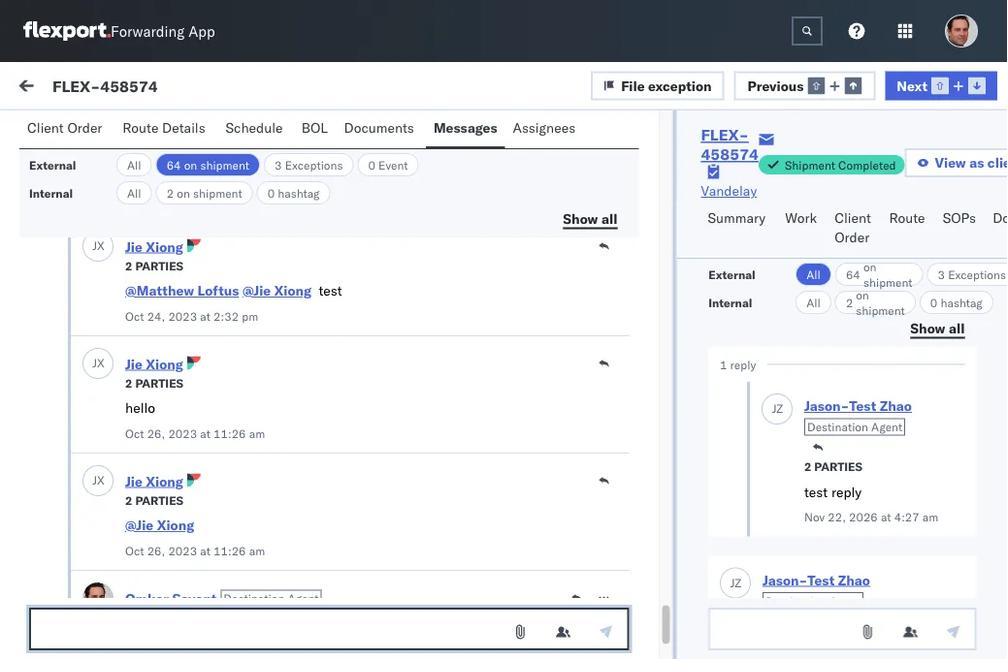 Task type: locate. For each thing, give the bounding box(es) containing it.
1 vertical spatial work
[[785, 210, 817, 227]]

2 11:26 from the top
[[214, 544, 246, 559]]

2 parties button up @matthew
[[125, 257, 183, 274]]

1 vertical spatial 2023,
[[394, 341, 432, 358]]

3 pm from the top
[[468, 458, 489, 475]]

0 vertical spatial pm
[[468, 234, 489, 251]]

1 vertical spatial jie
[[125, 356, 143, 373]]

0 horizontal spatial exceptions
[[285, 158, 343, 172]]

your down filing
[[111, 262, 137, 279]]

1 vertical spatial @jie
[[125, 517, 154, 534]]

flex- inside flex- 458574
[[701, 125, 749, 145]]

0 horizontal spatial flex- 458574
[[701, 125, 759, 164]]

am right i on the top left
[[66, 243, 84, 260]]

1 2023, from the top
[[394, 234, 432, 251]]

external down 'external (1)' button
[[29, 158, 76, 172]]

work up 'm'
[[56, 75, 106, 101]]

@jie xiong button down to
[[243, 282, 312, 299]]

3 exceptions down sops button
[[937, 267, 1006, 282]]

0 vertical spatial test
[[319, 282, 342, 299]]

jason- down the flex- 1366815
[[804, 398, 849, 415]]

flex- for 458574
[[774, 584, 815, 601]]

resize handle column header
[[312, 162, 335, 660], [527, 162, 550, 660], [742, 162, 766, 660], [958, 162, 981, 660]]

destination
[[807, 420, 868, 435], [224, 592, 285, 606], [765, 594, 826, 609]]

destination up test.
[[224, 592, 285, 606]]

assignees
[[513, 119, 576, 136]]

omkar savant for oct 26, 2023, 4:00 pm pdt
[[94, 209, 180, 226]]

omkar
[[564, 81, 602, 96], [94, 209, 135, 226], [94, 326, 135, 343], [94, 423, 135, 440], [94, 549, 135, 566], [125, 591, 169, 608]]

1 vertical spatial j x
[[93, 356, 104, 371]]

pdt for oct 26, 2023, 2:46 pm pdt
[[492, 458, 517, 475]]

message for message
[[60, 168, 107, 183]]

0 horizontal spatial 3 exceptions
[[275, 158, 343, 172]]

4 resize handle column header from the left
[[958, 162, 981, 660]]

show
[[563, 210, 598, 227], [910, 320, 945, 337]]

x left floats
[[97, 356, 104, 371]]

omkar down hello
[[94, 423, 135, 440]]

26, for oct 26, 2023, 3:30 pm pdt
[[369, 341, 390, 358]]

all
[[127, 158, 141, 172], [127, 186, 141, 200], [806, 267, 820, 282], [806, 296, 820, 310]]

parties for hi
[[135, 141, 183, 156]]

2:46
[[435, 458, 465, 475]]

11:26 inside hello oct 26, 2023 at 11:26 am
[[214, 427, 246, 441]]

as
[[970, 154, 984, 171]]

jie xiong up hello
[[125, 356, 183, 373]]

0 horizontal spatial 2 on shipment
[[167, 186, 242, 200]]

work for my
[[56, 75, 106, 101]]

1 vertical spatial pm
[[242, 309, 258, 324]]

reply for test
[[831, 484, 861, 501]]

all for top show all button
[[602, 210, 618, 227]]

exceptions for bottom show all button
[[948, 267, 1006, 282]]

destination up 2271801
[[807, 420, 868, 435]]

2 vertical spatial x
[[97, 474, 104, 488]]

1 vertical spatial jie xiong
[[125, 356, 183, 373]]

2 vertical spatial -
[[559, 458, 567, 475]]

hashtag for the all button on top of the flex- 1366815
[[940, 296, 982, 310]]

xiong down to
[[274, 282, 312, 299]]

xiong for hello
[[146, 356, 183, 373]]

2 parties button for @matthew
[[125, 257, 183, 274]]

jie xiong up morale!
[[125, 238, 183, 255]]

external for the all button on top of 23,
[[29, 158, 76, 172]]

0 horizontal spatial 64 on shipment
[[167, 158, 249, 172]]

external for the all button below 1854269
[[708, 267, 755, 282]]

0 horizontal spatial a
[[122, 243, 130, 260]]

pdt right 4:00
[[492, 234, 517, 251]]

2023 inside hello oct 26, 2023 at 11:26 am
[[168, 427, 197, 441]]

omkar savant for oct 26, 2023, 3:30 pm pdt
[[94, 326, 180, 343]]

flex- 458574 up vandelay
[[701, 125, 759, 164]]

2 pm from the top
[[468, 341, 489, 358]]

1 horizontal spatial show
[[910, 320, 945, 337]]

1 jie xiong from the top
[[125, 238, 183, 255]]

jie up hello
[[125, 356, 143, 373]]

64 down 1854269
[[845, 267, 860, 282]]

shipment up 1366815
[[856, 303, 905, 318]]

improve
[[58, 262, 107, 279]]

64 on shipment down 1854269
[[845, 260, 912, 290]]

jie xiong
[[125, 238, 183, 255], [125, 356, 183, 373], [125, 473, 183, 490]]

your left boat!
[[158, 359, 185, 376]]

next button
[[885, 71, 998, 100]]

1 vertical spatial @jie xiong button
[[125, 517, 194, 534]]

1 vertical spatial reply
[[831, 484, 861, 501]]

2 exception: from the top
[[62, 582, 130, 599]]

2 vertical spatial 2023,
[[394, 458, 432, 475]]

0 horizontal spatial 3
[[275, 158, 282, 172]]

flex- 2271801
[[774, 458, 874, 475]]

x for @matthew
[[97, 239, 104, 253]]

1 horizontal spatial show all button
[[899, 314, 976, 344]]

0 vertical spatial hashtag
[[278, 186, 320, 200]]

jason-test zhao button down nov
[[762, 572, 870, 589]]

2023 inside 'hi oct 23, 2023 at 12:54 pm'
[[168, 192, 197, 206]]

2 horizontal spatial agent
[[871, 420, 902, 435]]

lucrative
[[236, 641, 288, 658]]

1 vertical spatial client order button
[[827, 201, 882, 258]]

schedule button
[[218, 111, 294, 148]]

omkar savant down hello
[[94, 423, 180, 440]]

3 2023, from the top
[[394, 458, 432, 475]]

24,
[[147, 309, 165, 324]]

order for rightmost client order button
[[835, 229, 870, 246]]

message inside "button"
[[225, 123, 282, 140]]

parties down exception: unknown customs hold type
[[135, 494, 183, 508]]

pm right 2:32
[[242, 309, 258, 324]]

0 vertical spatial work
[[188, 80, 220, 97]]

vandelay link
[[701, 181, 757, 201]]

0 horizontal spatial reply
[[730, 358, 756, 372]]

1 horizontal spatial all
[[949, 320, 965, 337]]

2023 up unknown
[[168, 427, 197, 441]]

oct left 23,
[[125, 192, 144, 206]]

exception: inside exception: unknown customs hold type
[[62, 456, 130, 473]]

pm
[[468, 234, 489, 251], [468, 341, 489, 358], [468, 458, 489, 475]]

1 vertical spatial pm
[[468, 341, 489, 358]]

2 parties down exception: unknown customs hold type
[[125, 494, 183, 508]]

j z
[[772, 402, 783, 416], [730, 576, 741, 591]]

2 horizontal spatial 0
[[930, 296, 937, 310]]

@jie down exception: unknown customs hold type
[[125, 517, 154, 534]]

0 vertical spatial loftus
[[186, 121, 228, 138]]

2 parties for @jie
[[125, 494, 183, 508]]

0 vertical spatial test
[[849, 398, 876, 415]]

1 vertical spatial 64
[[845, 267, 860, 282]]

1 reply
[[720, 358, 756, 372]]

flex- down nov
[[774, 584, 815, 601]]

client
[[27, 119, 64, 136], [835, 210, 871, 227]]

all button up the flex- 1366815
[[795, 291, 831, 314]]

0 horizontal spatial j z
[[730, 576, 741, 591]]

pm for 4:00
[[468, 234, 489, 251]]

3 jie xiong from the top
[[125, 473, 183, 490]]

reply
[[730, 358, 756, 372], [831, 484, 861, 501]]

completed
[[839, 158, 896, 172]]

assignees button
[[505, 111, 587, 148]]

parties for @matthew
[[135, 259, 183, 273]]

hashtag down list on the top left of page
[[278, 186, 320, 200]]

0 horizontal spatial 0
[[268, 186, 275, 200]]

1 vertical spatial 3
[[937, 267, 945, 282]]

2 vertical spatial jie xiong button
[[125, 473, 183, 490]]

j z for destination agent
[[730, 576, 741, 591]]

route inside button
[[889, 210, 925, 227]]

0 right 12:54
[[268, 186, 275, 200]]

file exception
[[621, 77, 712, 94]]

1 horizontal spatial 3
[[937, 267, 945, 282]]

create
[[183, 641, 221, 658]]

on inside the '64 on shipment'
[[863, 260, 876, 274]]

3 resize handle column header from the left
[[742, 162, 766, 660]]

0 vertical spatial pdt
[[492, 234, 517, 251]]

flexport. image
[[23, 21, 111, 41]]

2 vertical spatial pdt
[[492, 458, 517, 475]]

2 j x from the top
[[93, 356, 104, 371]]

agent up 2271801
[[871, 420, 902, 435]]

pm for 3:30
[[468, 341, 489, 358]]

0 vertical spatial show all button
[[552, 205, 629, 234]]

0 vertical spatial jie xiong button
[[125, 238, 183, 255]]

import work button
[[136, 62, 228, 115]]

1 j x from the top
[[93, 239, 104, 253]]

0 horizontal spatial message
[[60, 168, 107, 183]]

1 jie from the top
[[125, 238, 143, 255]]

pm inside 'hi oct 23, 2023 at 12:54 pm'
[[249, 192, 266, 206]]

omkar savant
[[564, 81, 643, 96], [94, 209, 180, 226], [94, 326, 180, 343], [94, 423, 180, 440], [94, 549, 180, 566]]

unknown
[[134, 456, 195, 473]]

pm right 4:00
[[468, 234, 489, 251]]

at up customs
[[200, 427, 211, 441]]

3 pdt from the top
[[492, 458, 517, 475]]

4 2023 from the top
[[168, 544, 197, 559]]

0 vertical spatial internal
[[130, 123, 178, 140]]

1 vertical spatial j z
[[730, 576, 741, 591]]

loftus inside the @matthew loftus @jie xiong test oct 24, 2023 at 2:32 pm
[[197, 282, 239, 299]]

1 horizontal spatial j z
[[772, 402, 783, 416]]

shipment
[[785, 158, 836, 172]]

1854269
[[815, 234, 874, 251]]

shipment completed
[[785, 158, 896, 172]]

route inside 'button'
[[123, 119, 159, 136]]

details
[[162, 119, 205, 136]]

hashtag for the all button above filing
[[278, 186, 320, 200]]

2 on shipment for the all button above filing
[[167, 186, 242, 200]]

2 parties button for hello
[[125, 374, 183, 391]]

work for related
[[819, 168, 844, 183]]

loftus
[[186, 121, 228, 138], [197, 282, 239, 299]]

pdt right 3:30
[[492, 341, 517, 358]]

1 horizontal spatial agent
[[829, 594, 860, 609]]

0 horizontal spatial agent
[[288, 592, 319, 606]]

2 parties for hello
[[125, 376, 183, 391]]

client for rightmost client order button
[[835, 210, 871, 227]]

jie right type
[[125, 473, 143, 490]]

64 inside the '64 on shipment'
[[845, 267, 860, 282]]

1 x from the top
[[97, 239, 104, 253]]

j x for @matthew
[[93, 239, 104, 253]]

at inside the @matthew loftus @jie xiong test oct 24, 2023 at 2:32 pm
[[200, 309, 211, 324]]

1 horizontal spatial 3 exceptions
[[937, 267, 1006, 282]]

2 pdt from the top
[[492, 341, 517, 358]]

jie xiong for @jie
[[125, 473, 183, 490]]

None text field
[[792, 16, 823, 46], [708, 609, 976, 651], [792, 16, 823, 46], [708, 609, 976, 651]]

parties for hello
[[135, 376, 183, 391]]

client order for the topmost client order button
[[27, 119, 102, 136]]

view as clie
[[935, 154, 1007, 171]]

jason- down nov
[[762, 572, 807, 589]]

3 jie xiong button from the top
[[125, 473, 183, 490]]

0 vertical spatial @jie
[[243, 282, 271, 299]]

message list button
[[218, 115, 317, 152]]

loftus for @matthew
[[197, 282, 239, 299]]

-
[[559, 234, 567, 251], [559, 341, 567, 358], [559, 458, 567, 475]]

oct inside @jie xiong oct 26, 2023 at 11:26 am
[[125, 544, 144, 559]]

next
[[897, 77, 928, 94]]

1 vertical spatial -
[[559, 341, 567, 358]]

xiong up morale!
[[146, 238, 183, 255]]

26, down hello
[[147, 427, 165, 441]]

11:26 up 'devan'
[[214, 544, 246, 559]]

devan
[[210, 582, 250, 599]]

jason-test zhao destination agent up 2271801
[[804, 398, 912, 435]]

2 jie from the top
[[125, 356, 143, 373]]

messaging
[[168, 635, 233, 652]]

1 exception: from the top
[[62, 456, 130, 473]]

xiong inside the @matthew loftus @jie xiong test oct 24, 2023 at 2:32 pm
[[274, 282, 312, 299]]

0 horizontal spatial show all
[[563, 210, 618, 227]]

2 jie xiong from the top
[[125, 356, 183, 373]]

2 2023 from the top
[[168, 309, 197, 324]]

jie for @jie
[[125, 473, 143, 490]]

j for hello
[[93, 356, 97, 371]]

1 horizontal spatial internal
[[130, 123, 178, 140]]

list
[[286, 123, 310, 140]]

0 horizontal spatial show all button
[[552, 205, 629, 234]]

external inside button
[[31, 123, 82, 140]]

work inside button
[[785, 210, 817, 227]]

hashtag down sops button
[[940, 296, 982, 310]]

oct 26, 2023, 3:30 pm pdt
[[344, 341, 517, 358]]

0 vertical spatial zhao
[[879, 398, 912, 415]]

parties
[[135, 141, 183, 156], [135, 259, 183, 273], [135, 376, 183, 391], [814, 460, 862, 475], [135, 494, 183, 508], [135, 611, 183, 625]]

2 vertical spatial external
[[708, 267, 755, 282]]

savant
[[605, 81, 643, 96], [139, 209, 180, 226], [139, 326, 180, 343], [139, 423, 180, 440], [139, 549, 180, 566], [172, 591, 217, 608]]

2 parties for @matthew
[[125, 259, 183, 273]]

jie
[[125, 238, 143, 255], [125, 356, 143, 373], [125, 473, 143, 490]]

3
[[275, 158, 282, 172], [937, 267, 945, 282]]

3 j x from the top
[[93, 474, 104, 488]]

2 jie xiong button from the top
[[125, 356, 183, 373]]

2 on shipment
[[167, 186, 242, 200], [845, 288, 905, 318]]

3 x from the top
[[97, 474, 104, 488]]

- for oct 26, 2023, 4:00 pm pdt
[[559, 234, 567, 251]]

0 horizontal spatial all
[[602, 210, 618, 227]]

jie xiong button for @matthew
[[125, 238, 183, 255]]

am up the "hold"
[[249, 427, 265, 441]]

2023 right 23,
[[168, 192, 197, 206]]

reply right 1
[[730, 358, 756, 372]]

agent down 22,
[[829, 594, 860, 609]]

1 vertical spatial jie xiong button
[[125, 356, 183, 373]]

3 - from the top
[[559, 458, 567, 475]]

xiong up @jie xiong oct 26, 2023 at 11:26 am
[[146, 473, 183, 490]]

0 for the all button below 1854269
[[930, 296, 937, 310]]

2 on shipment right 23,
[[167, 186, 242, 200]]

1 horizontal spatial route
[[889, 210, 925, 227]]

1 horizontal spatial a
[[225, 641, 232, 658]]

1 horizontal spatial @jie xiong button
[[243, 282, 312, 299]]

1 jie xiong button from the top
[[125, 238, 183, 255]]

oct up warehouse
[[125, 544, 144, 559]]

exception: up established,
[[62, 582, 130, 599]]

1 horizontal spatial hashtag
[[940, 296, 982, 310]]

0 left event
[[368, 158, 376, 172]]

loftus for matthew
[[186, 121, 228, 138]]

work button
[[778, 201, 827, 258]]

omkar savant for oct 26, 2023, 2:46 pm pdt
[[94, 423, 180, 440]]

j for @jie
[[93, 474, 97, 488]]

boat!
[[189, 359, 220, 376]]

1 pm from the top
[[468, 234, 489, 251]]

3 exceptions down list on the top left of page
[[275, 158, 343, 172]]

work inside button
[[188, 80, 220, 97]]

external left 'm'
[[31, 123, 82, 140]]

jie xiong button up hello
[[125, 356, 183, 373]]

pm right 3:30
[[468, 341, 489, 358]]

3 jie from the top
[[125, 473, 143, 490]]

@jie xiong button down exception: unknown customs hold type
[[125, 517, 194, 534]]

0 horizontal spatial show
[[563, 210, 598, 227]]

flex- for 2271801
[[774, 458, 815, 475]]

None text field
[[29, 609, 629, 651]]

1 11:26 from the top
[[214, 427, 246, 441]]

jie right filing
[[125, 238, 143, 255]]

0 horizontal spatial @jie xiong button
[[125, 517, 194, 534]]

exceptions
[[285, 158, 343, 172], [948, 267, 1006, 282]]

pdt for oct 26, 2023, 4:00 pm pdt
[[492, 234, 517, 251]]

time
[[345, 168, 370, 183]]

0 horizontal spatial order
[[67, 119, 102, 136]]

@jie inside @jie xiong oct 26, 2023 at 11:26 am
[[125, 517, 154, 534]]

exception:
[[62, 456, 130, 473], [62, 582, 130, 599]]

2 on shipment for the all button on top of the flex- 1366815
[[845, 288, 905, 318]]

2 parties for test
[[804, 460, 862, 475]]

parties up hello
[[135, 376, 183, 391]]

message down 'external (1)' button
[[60, 168, 107, 183]]

hi
[[125, 165, 137, 182]]

omkar savant down 23,
[[94, 209, 180, 226]]

reply inside test reply nov 22, 2026 at 4:27 am
[[831, 484, 861, 501]]

0 vertical spatial client
[[27, 119, 64, 136]]

sops
[[943, 210, 976, 227]]

0 horizontal spatial hashtag
[[278, 186, 320, 200]]

0 vertical spatial exception:
[[62, 456, 130, 473]]

2 vertical spatial 0
[[930, 296, 937, 310]]

client up 1854269
[[835, 210, 871, 227]]

matthew
[[125, 121, 183, 138]]

0 vertical spatial -
[[559, 234, 567, 251]]

2023, for 2:46
[[394, 458, 432, 475]]

j z for test
[[772, 402, 783, 416]]

omkar up latent on the left bottom of page
[[125, 591, 169, 608]]

1 - from the top
[[559, 234, 567, 251]]

destination down nov
[[765, 594, 826, 609]]

2 parties button down unknown
[[125, 492, 183, 509]]

shipment down route button
[[863, 275, 912, 290]]

26, for oct 26, 2023, 2:46 pm pdt
[[369, 458, 390, 475]]

2 parties
[[125, 141, 183, 156], [125, 259, 183, 273], [125, 376, 183, 391], [804, 460, 862, 475], [125, 494, 183, 508], [125, 611, 183, 625]]

64 on shipment
[[167, 158, 249, 172], [845, 260, 912, 290]]

jie xiong button up @jie xiong oct 26, 2023 at 11:26 am
[[125, 473, 183, 490]]

x right type
[[97, 474, 104, 488]]

0 vertical spatial 11:26
[[214, 427, 246, 441]]

hello
[[125, 400, 155, 417]]

26, inside @jie xiong oct 26, 2023 at 11:26 am
[[147, 544, 165, 559]]

0 vertical spatial pm
[[249, 192, 266, 206]]

forwarding app link
[[23, 21, 215, 41]]

omkar savant down 24,
[[94, 326, 180, 343]]

at up 'devan'
[[200, 544, 211, 559]]

forwarding
[[111, 22, 185, 40]]

at inside 'hi oct 23, 2023 at 12:54 pm'
[[200, 192, 211, 206]]

order for the topmost client order button
[[67, 119, 102, 136]]

exception: for exception: unknown customs hold type
[[62, 456, 130, 473]]

parties for test
[[814, 460, 862, 475]]

2023 inside @jie xiong oct 26, 2023 at 11:26 am
[[168, 544, 197, 559]]

2 - from the top
[[559, 341, 567, 358]]

your inside i am filing a commendation report to improve your morale!
[[111, 262, 137, 279]]

exception: for exception: warehouse devan delay
[[62, 582, 130, 599]]

shipment
[[200, 158, 249, 172], [193, 186, 242, 200], [863, 275, 912, 290], [856, 303, 905, 318]]

jason-test zhao destination agent down nov
[[762, 572, 870, 609]]

0 vertical spatial j x
[[93, 239, 104, 253]]

0 horizontal spatial your
[[111, 262, 137, 279]]

1 2023 from the top
[[168, 192, 197, 206]]

at left 12:54
[[200, 192, 211, 206]]

1 pdt from the top
[[492, 234, 517, 251]]

22,
[[828, 510, 846, 525]]

omkar savant up warehouse
[[94, 549, 180, 566]]

jie for @matthew
[[125, 238, 143, 255]]

2 2023, from the top
[[394, 341, 432, 358]]

2023
[[168, 192, 197, 206], [168, 309, 197, 324], [168, 427, 197, 441], [168, 544, 197, 559]]

pm for 2:46
[[468, 458, 489, 475]]

summary button
[[700, 201, 778, 258]]

0 hashtag down sops button
[[930, 296, 982, 310]]

x for @jie
[[97, 474, 104, 488]]

2 parties for hi
[[125, 141, 183, 156]]

pdt for oct 26, 2023, 3:30 pm pdt
[[492, 341, 517, 358]]

3 2023 from the top
[[168, 427, 197, 441]]

2023,
[[394, 234, 432, 251], [394, 341, 432, 358], [394, 458, 432, 475]]

all down 1854269
[[806, 267, 820, 282]]

jie xiong button up morale!
[[125, 238, 183, 255]]

458574
[[100, 76, 158, 95], [701, 145, 759, 164], [815, 584, 866, 601]]

0 vertical spatial z
[[776, 402, 783, 416]]

64 on shipment down (0)
[[167, 158, 249, 172]]

1 horizontal spatial work
[[819, 168, 844, 183]]

1 vertical spatial zhao
[[838, 572, 870, 589]]

1 vertical spatial exceptions
[[948, 267, 1006, 282]]

2 left 2271801
[[804, 460, 811, 475]]

2 resize handle column header from the left
[[527, 162, 550, 660]]

0 vertical spatial client order
[[27, 119, 102, 136]]

3 for the all button below 1854269
[[937, 267, 945, 282]]

1 horizontal spatial 0
[[368, 158, 376, 172]]

1366815
[[815, 341, 874, 358]]

on for the all button above filing
[[177, 186, 190, 200]]

m
[[90, 121, 100, 136]]

0 vertical spatial 3 exceptions
[[275, 158, 343, 172]]

pm inside the @matthew loftus @jie xiong test oct 24, 2023 at 2:32 pm
[[242, 309, 258, 324]]

0 horizontal spatial z
[[734, 576, 741, 591]]

flex- 458574 down nov
[[774, 584, 866, 601]]

0 vertical spatial j z
[[772, 402, 783, 416]]

xiong inside @jie xiong oct 26, 2023 at 11:26 am
[[157, 517, 194, 534]]

shipment inside the '64 on shipment'
[[863, 275, 912, 290]]

test down 1366815
[[849, 398, 876, 415]]

exceptions down bol button
[[285, 158, 343, 172]]

latent
[[125, 635, 165, 652]]

2 x from the top
[[97, 356, 104, 371]]

message for message list
[[225, 123, 282, 140]]

@matthew loftus @jie xiong test oct 24, 2023 at 2:32 pm
[[125, 282, 342, 324]]

2
[[125, 141, 132, 156], [167, 186, 174, 200], [125, 259, 132, 273], [845, 296, 853, 310], [125, 376, 132, 391], [804, 460, 811, 475], [125, 494, 132, 508], [125, 611, 132, 625]]

2023 up "exception: warehouse devan delay"
[[168, 544, 197, 559]]

1 resize handle column header from the left
[[312, 162, 335, 660]]

xiong
[[146, 238, 183, 255], [274, 282, 312, 299], [146, 356, 183, 373], [146, 473, 183, 490], [157, 517, 194, 534]]

4:00
[[435, 234, 465, 251]]

work
[[56, 75, 106, 101], [819, 168, 844, 183]]

0 vertical spatial 2 on shipment
[[167, 186, 242, 200]]

jie for hello
[[125, 356, 143, 373]]

to
[[269, 243, 282, 260]]

jason-test zhao button down 1366815
[[804, 398, 912, 415]]

exceptions for top show all button
[[285, 158, 343, 172]]

2 vertical spatial jie xiong
[[125, 473, 183, 490]]

2 parties up @matthew
[[125, 259, 183, 273]]

parties down internal (0)
[[135, 141, 183, 156]]

1 vertical spatial order
[[835, 229, 870, 246]]

flex- right 1 reply at the right of the page
[[774, 341, 815, 358]]

1 horizontal spatial exceptions
[[948, 267, 1006, 282]]

l
[[100, 121, 107, 136]]

z for destination agent
[[734, 576, 741, 591]]

route for route details
[[123, 119, 159, 136]]

test inside the @matthew loftus @jie xiong test oct 24, 2023 at 2:32 pm
[[319, 282, 342, 299]]

0 vertical spatial jie
[[125, 238, 143, 255]]

on for the all button below 1854269
[[863, 260, 876, 274]]



Task type: vqa. For each thing, say whether or not it's contained in the screenshot.


Task type: describe. For each thing, give the bounding box(es) containing it.
omkar savant destination agent
[[125, 591, 319, 608]]

all button up filing
[[116, 181, 152, 205]]

0 vertical spatial jason-test zhao button
[[804, 398, 912, 415]]

2 up latent on the left bottom of page
[[125, 611, 132, 625]]

omkar up filing
[[94, 209, 135, 226]]

external (1)
[[31, 123, 111, 140]]

file
[[621, 77, 645, 94]]

morale!
[[141, 262, 187, 279]]

nov
[[804, 510, 825, 525]]

0 vertical spatial show
[[563, 210, 598, 227]]

bol button
[[294, 111, 336, 148]]

2 up hi
[[125, 141, 132, 156]]

2023, for 3:30
[[394, 341, 432, 358]]

@matthew
[[125, 282, 194, 299]]

will
[[158, 641, 179, 658]]

@jie xiong button for test
[[243, 282, 312, 299]]

parties down omkar savant button on the bottom left of the page
[[135, 611, 183, 625]]

summary
[[708, 210, 766, 227]]

11:26 inside @jie xiong oct 26, 2023 at 11:26 am
[[214, 544, 246, 559]]

event
[[379, 158, 408, 172]]

2023 inside the @matthew loftus @jie xiong test oct 24, 2023 at 2:32 pm
[[168, 309, 197, 324]]

messages button
[[426, 111, 505, 148]]

agent inside omkar savant destination agent
[[288, 592, 319, 606]]

flex- 1366815
[[774, 341, 874, 358]]

oct down time at top
[[344, 234, 366, 251]]

2 horizontal spatial internal
[[708, 296, 752, 310]]

z for test
[[776, 402, 783, 416]]

forwarding app
[[111, 22, 215, 40]]

1 horizontal spatial client order button
[[827, 201, 882, 258]]

hi oct 23, 2023 at 12:54 pm
[[125, 165, 266, 206]]

64 for the all button below 1854269
[[845, 267, 860, 282]]

2 parties button for @jie
[[125, 492, 183, 509]]

view as clie button
[[905, 148, 1007, 178]]

1 horizontal spatial your
[[158, 359, 185, 376]]

0 vertical spatial client order button
[[19, 111, 115, 148]]

@jie inside the @matthew loftus @jie xiong test oct 24, 2023 at 2:32 pm
[[243, 282, 271, 299]]

j for test
[[772, 402, 776, 416]]

resize handle column header for time
[[527, 162, 550, 660]]

on for the all button on top of the flex- 1366815
[[856, 288, 869, 302]]

all for bottom show all button
[[949, 320, 965, 337]]

j x for hello
[[93, 356, 104, 371]]

2 up 1366815
[[845, 296, 853, 310]]

(0)
[[181, 123, 206, 140]]

4:27
[[894, 510, 919, 525]]

jie xiong for hello
[[125, 356, 183, 373]]

0 vertical spatial 0
[[368, 158, 376, 172]]

all down "matthew"
[[127, 158, 141, 172]]

0 for the all button on top of 23,
[[268, 186, 275, 200]]

xiong for @matthew
[[146, 238, 183, 255]]

1 vertical spatial show
[[910, 320, 945, 337]]

2 parties button for hi
[[125, 139, 183, 156]]

1 vertical spatial jason-test zhao button
[[762, 572, 870, 589]]

previous button
[[734, 71, 876, 100]]

bol
[[302, 119, 328, 136]]

1 horizontal spatial 0 hashtag
[[930, 296, 982, 310]]

3:30
[[435, 341, 465, 358]]

- for oct 26, 2023, 3:30 pm pdt
[[559, 341, 567, 358]]

established,
[[58, 641, 134, 658]]

1 vertical spatial show all button
[[899, 314, 976, 344]]

client order for rightmost client order button
[[835, 210, 871, 246]]

omkar savant button
[[125, 591, 217, 608]]

at inside hello oct 26, 2023 at 11:26 am
[[200, 427, 211, 441]]

import
[[144, 80, 185, 97]]

warehouse
[[134, 582, 206, 599]]

m l
[[90, 121, 107, 136]]

@jie xiong button for oct 26, 2023 at 11:26 am
[[125, 517, 194, 534]]

client for the topmost client order button
[[27, 119, 64, 136]]

12:54
[[214, 192, 246, 206]]

am inside @jie xiong oct 26, 2023 at 11:26 am
[[249, 544, 265, 559]]

- for oct 26, 2023, 2:46 pm pdt
[[559, 458, 567, 475]]

2271801
[[815, 458, 874, 475]]

all up the flex- 1366815
[[806, 296, 820, 310]]

oct inside 'hi oct 23, 2023 at 12:54 pm'
[[125, 192, 144, 206]]

test inside test reply nov 22, 2026 at 4:27 am
[[804, 484, 828, 501]]

omkar savant up assignees button
[[564, 81, 643, 96]]

route details
[[123, 119, 205, 136]]

vandelay
[[701, 182, 757, 199]]

2 down exception: unknown customs hold type
[[125, 494, 132, 508]]

at inside test reply nov 22, 2026 at 4:27 am
[[881, 510, 891, 525]]

flex- right my
[[52, 76, 100, 95]]

oct 26, 2023, 4:00 pm pdt
[[344, 234, 517, 251]]

exception: warehouse devan delay
[[62, 582, 291, 599]]

whatever
[[58, 359, 116, 376]]

23,
[[147, 192, 165, 206]]

filing
[[88, 243, 119, 260]]

omkar up warehouse
[[94, 549, 135, 566]]

2 right filing
[[125, 259, 132, 273]]

jie xiong button for hello
[[125, 356, 183, 373]]

2 right 23,
[[167, 186, 174, 200]]

internal (0)
[[130, 123, 206, 140]]

1 vertical spatial test
[[807, 572, 834, 589]]

messages
[[434, 119, 497, 136]]

documents button
[[336, 111, 426, 148]]

all button up 23,
[[116, 153, 152, 177]]

schedule
[[226, 119, 283, 136]]

external (1) button
[[23, 115, 122, 152]]

0 horizontal spatial 0 hashtag
[[268, 186, 320, 200]]

hold
[[259, 456, 289, 473]]

2 parties button down omkar savant button on the bottom left of the page
[[125, 609, 183, 626]]

j x for @jie
[[93, 474, 104, 488]]

import work
[[144, 80, 220, 97]]

clie
[[988, 154, 1007, 171]]

my work
[[19, 75, 106, 101]]

1 vertical spatial jason-
[[762, 572, 807, 589]]

shipment up 12:54
[[200, 158, 249, 172]]

@matthew loftus button
[[125, 282, 239, 299]]

j for @matthew
[[93, 239, 97, 253]]

0 vertical spatial 458574
[[100, 76, 158, 95]]

type
[[58, 476, 89, 493]]

1 vertical spatial show all
[[910, 320, 965, 337]]

2026
[[849, 510, 878, 525]]

matthew loftus button
[[125, 121, 228, 138]]

jie xiong button for @jie
[[125, 473, 183, 490]]

1 horizontal spatial 458574
[[701, 145, 759, 164]]

0 vertical spatial jason-test zhao destination agent
[[804, 398, 912, 435]]

reply for 1
[[730, 358, 756, 372]]

parties for @jie
[[135, 494, 183, 508]]

flex- for 1366815
[[774, 341, 815, 358]]

0 horizontal spatial zhao
[[838, 572, 870, 589]]

1 horizontal spatial test
[[849, 398, 876, 415]]

we
[[137, 641, 155, 658]]

26, for oct 26, 2023, 4:00 pm pdt
[[369, 234, 390, 251]]

0 horizontal spatial internal
[[29, 186, 73, 200]]

my
[[19, 75, 50, 101]]

(1)
[[86, 123, 111, 140]]

do
[[993, 210, 1007, 227]]

am inside i am filing a commendation report to improve your morale!
[[66, 243, 84, 260]]

customs
[[198, 456, 255, 473]]

flex-458574
[[52, 76, 158, 95]]

1
[[720, 358, 727, 372]]

app
[[188, 22, 215, 40]]

matthew loftus
[[125, 121, 228, 138]]

1 horizontal spatial 64 on shipment
[[845, 260, 912, 290]]

26, inside hello oct 26, 2023 at 11:26 am
[[147, 427, 165, 441]]

0 vertical spatial flex- 458574
[[701, 125, 759, 164]]

0 event
[[368, 158, 408, 172]]

resize handle column header for related work item/shipment
[[958, 162, 981, 660]]

at inside @jie xiong oct 26, 2023 at 11:26 am
[[200, 544, 211, 559]]

commendation
[[133, 243, 225, 260]]

1 horizontal spatial flex- 458574
[[774, 584, 866, 601]]

@jie xiong oct 26, 2023 at 11:26 am
[[125, 517, 265, 559]]

route button
[[882, 201, 935, 258]]

1 vertical spatial jason-test zhao destination agent
[[762, 572, 870, 609]]

2 parties button for test
[[804, 458, 862, 475]]

internal inside button
[[130, 123, 178, 140]]

0 vertical spatial jason-
[[804, 398, 849, 415]]

established, we will create a lucrative
[[58, 641, 288, 658]]

2 horizontal spatial 458574
[[815, 584, 866, 601]]

oct inside hello oct 26, 2023 at 11:26 am
[[125, 427, 144, 441]]

route for route
[[889, 210, 925, 227]]

0 vertical spatial show all
[[563, 210, 618, 227]]

64 for the all button on top of 23,
[[167, 158, 181, 172]]

related work item/shipment
[[775, 168, 927, 183]]

omkar left file
[[564, 81, 602, 96]]

2023, for 4:00
[[394, 234, 432, 251]]

test reply nov 22, 2026 at 4:27 am
[[804, 484, 938, 525]]

am inside test reply nov 22, 2026 at 4:27 am
[[922, 510, 938, 525]]

jie xiong for @matthew
[[125, 238, 183, 255]]

destination inside omkar savant destination agent
[[224, 592, 285, 606]]

resize handle column header for message
[[312, 162, 335, 660]]

oct left 3:30
[[344, 341, 366, 358]]

2 parties down omkar savant button on the bottom left of the page
[[125, 611, 183, 625]]

oct inside the @matthew loftus @jie xiong test oct 24, 2023 at 2:32 pm
[[125, 309, 144, 324]]

on for the all button on top of 23,
[[184, 158, 197, 172]]

3 for the all button on top of 23,
[[275, 158, 282, 172]]

do button
[[985, 201, 1007, 258]]

whatever floats your boat!
[[58, 359, 220, 376]]

oct right the "hold"
[[344, 458, 366, 475]]

x for hello
[[97, 356, 104, 371]]

1 horizontal spatial zhao
[[879, 398, 912, 415]]

all button down 1854269
[[795, 263, 831, 286]]

2:32
[[214, 309, 239, 324]]

a inside i am filing a commendation report to improve your morale!
[[122, 243, 130, 260]]

xiong for @jie
[[146, 473, 183, 490]]

flex- 458574 link
[[701, 125, 759, 164]]

route details button
[[115, 111, 218, 148]]

oct 26, 2023, 2:46 pm pdt
[[344, 458, 517, 475]]

all down hi
[[127, 186, 141, 200]]

hello oct 26, 2023 at 11:26 am
[[125, 400, 265, 441]]

shipment right 23,
[[193, 186, 242, 200]]

am inside hello oct 26, 2023 at 11:26 am
[[249, 427, 265, 441]]

omkar up floats
[[94, 326, 135, 343]]

test.
[[237, 635, 265, 652]]

2 up hello
[[125, 376, 132, 391]]

delay
[[254, 582, 291, 599]]

exception: unknown customs hold type
[[58, 456, 289, 493]]



